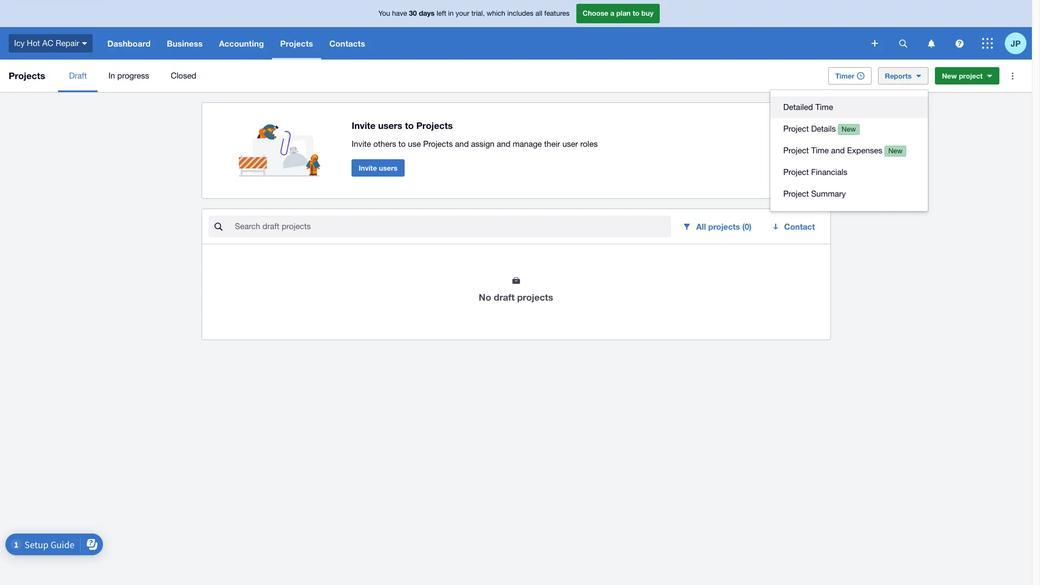 Task type: vqa. For each thing, say whether or not it's contained in the screenshot.
more inside the Ni banner
no



Task type: locate. For each thing, give the bounding box(es) containing it.
invite down others
[[359, 164, 377, 172]]

closed link
[[160, 60, 207, 92]]

others
[[374, 139, 396, 148]]

2 vertical spatial new
[[889, 147, 903, 155]]

projects left contacts
[[280, 38, 313, 48]]

and left assign
[[455, 139, 469, 148]]

left
[[437, 9, 446, 17]]

new
[[942, 72, 957, 80], [842, 125, 856, 133], [889, 147, 903, 155]]

projects
[[280, 38, 313, 48], [9, 70, 45, 81], [417, 120, 453, 131], [423, 139, 453, 148]]

group containing detailed time
[[771, 90, 928, 211]]

to left use
[[399, 139, 406, 148]]

banner containing jp
[[0, 0, 1032, 60]]

draft link
[[58, 60, 98, 92]]

2 horizontal spatial new
[[942, 72, 957, 80]]

time for project
[[812, 146, 829, 155]]

trial,
[[472, 9, 485, 17]]

manage
[[513, 139, 542, 148]]

reports
[[885, 72, 912, 80]]

project details
[[784, 124, 836, 133]]

0 vertical spatial projects
[[709, 222, 740, 231]]

time
[[816, 102, 834, 112], [812, 146, 829, 155]]

invite others to use projects and assign and manage their user roles
[[352, 139, 598, 148]]

project up project summary
[[784, 167, 809, 177]]

invite inside "link"
[[359, 164, 377, 172]]

buy
[[642, 9, 654, 17]]

1 vertical spatial time
[[812, 146, 829, 155]]

choose a plan to buy
[[583, 9, 654, 17]]

0 horizontal spatial new
[[842, 125, 856, 133]]

project financials
[[784, 167, 848, 177]]

4 project from the top
[[784, 189, 809, 198]]

to for use
[[399, 139, 406, 148]]

closed
[[171, 71, 196, 80]]

time down details on the right of page
[[812, 146, 829, 155]]

project for project details
[[784, 124, 809, 133]]

new inside popup button
[[942, 72, 957, 80]]

you have 30 days left in your trial, which includes all features
[[379, 9, 570, 17]]

financials
[[812, 167, 848, 177]]

project for project time and expenses
[[784, 146, 809, 155]]

details
[[812, 124, 836, 133]]

2 vertical spatial to
[[399, 139, 406, 148]]

1 horizontal spatial projects
[[709, 222, 740, 231]]

project for project summary
[[784, 189, 809, 198]]

1 vertical spatial to
[[405, 120, 414, 131]]

svg image
[[899, 39, 908, 47], [956, 39, 964, 47]]

navigation containing dashboard
[[99, 27, 864, 60]]

2 project from the top
[[784, 146, 809, 155]]

1 vertical spatial new
[[842, 125, 856, 133]]

and right assign
[[497, 139, 511, 148]]

draft
[[69, 71, 87, 80]]

users down others
[[379, 164, 398, 172]]

1 vertical spatial invite
[[352, 139, 371, 148]]

navigation
[[99, 27, 864, 60]]

project down project financials at the right top of page
[[784, 189, 809, 198]]

time for detailed
[[816, 102, 834, 112]]

svg image up the new project
[[956, 39, 964, 47]]

1 horizontal spatial new
[[889, 147, 903, 155]]

0 vertical spatial users
[[378, 120, 403, 131]]

all
[[697, 222, 706, 231]]

svg image
[[983, 38, 993, 49], [928, 39, 935, 47], [872, 40, 879, 47], [82, 42, 87, 45]]

new right the "expenses"
[[889, 147, 903, 155]]

project
[[959, 72, 983, 80]]

summary
[[812, 189, 846, 198]]

and up financials
[[832, 146, 845, 155]]

project inside project financials link
[[784, 167, 809, 177]]

icy hot ac repair button
[[0, 27, 99, 60]]

new left project on the top of page
[[942, 72, 957, 80]]

detailed
[[784, 102, 814, 112]]

0 horizontal spatial svg image
[[899, 39, 908, 47]]

your
[[456, 9, 470, 17]]

expenses
[[848, 146, 883, 155]]

0 vertical spatial time
[[816, 102, 834, 112]]

project down project details
[[784, 146, 809, 155]]

projects
[[709, 222, 740, 231], [517, 292, 553, 303]]

and
[[455, 139, 469, 148], [497, 139, 511, 148], [832, 146, 845, 155]]

svg image inside icy hot ac repair popup button
[[82, 42, 87, 45]]

invite left others
[[352, 139, 371, 148]]

to inside banner
[[633, 9, 640, 17]]

0 vertical spatial to
[[633, 9, 640, 17]]

projects right use
[[423, 139, 453, 148]]

project inside project summary "link"
[[784, 189, 809, 198]]

to for projects
[[405, 120, 414, 131]]

detailed time
[[784, 102, 834, 112]]

their
[[544, 139, 560, 148]]

draft
[[494, 292, 515, 303]]

to left buy on the top of page
[[633, 9, 640, 17]]

invite for invite others to use projects and assign and manage their user roles
[[352, 139, 371, 148]]

svg image up reports popup button
[[899, 39, 908, 47]]

user
[[563, 139, 578, 148]]

users for invite users
[[379, 164, 398, 172]]

dashboard
[[107, 38, 151, 48]]

new project button
[[935, 67, 1000, 85]]

plan
[[617, 9, 631, 17]]

1 horizontal spatial svg image
[[956, 39, 964, 47]]

project
[[784, 124, 809, 133], [784, 146, 809, 155], [784, 167, 809, 177], [784, 189, 809, 198]]

users up others
[[378, 120, 403, 131]]

new down detailed time link
[[842, 125, 856, 133]]

time up details on the right of page
[[816, 102, 834, 112]]

projects right draft
[[517, 292, 553, 303]]

list box
[[771, 90, 928, 211]]

2 vertical spatial invite
[[359, 164, 377, 172]]

days
[[419, 9, 435, 17]]

project for project financials
[[784, 167, 809, 177]]

new project
[[942, 72, 983, 80]]

banner
[[0, 0, 1032, 60]]

projects left (0)
[[709, 222, 740, 231]]

invite
[[352, 120, 376, 131], [352, 139, 371, 148], [359, 164, 377, 172]]

project down detailed
[[784, 124, 809, 133]]

3 project from the top
[[784, 167, 809, 177]]

group
[[771, 90, 928, 211]]

1 vertical spatial projects
[[517, 292, 553, 303]]

0 vertical spatial invite
[[352, 120, 376, 131]]

contacts
[[330, 38, 365, 48]]

business button
[[159, 27, 211, 60]]

invite up others
[[352, 120, 376, 131]]

to up use
[[405, 120, 414, 131]]

in
[[108, 71, 115, 80]]

1 vertical spatial users
[[379, 164, 398, 172]]

projects down hot
[[9, 70, 45, 81]]

to
[[633, 9, 640, 17], [405, 120, 414, 131], [399, 139, 406, 148]]

users
[[378, 120, 403, 131], [379, 164, 398, 172]]

users inside "link"
[[379, 164, 398, 172]]

invite users
[[359, 164, 398, 172]]

more options image
[[1002, 65, 1024, 87]]

new for time
[[889, 147, 903, 155]]

0 horizontal spatial projects
[[517, 292, 553, 303]]

0 vertical spatial new
[[942, 72, 957, 80]]

1 project from the top
[[784, 124, 809, 133]]

choose
[[583, 9, 609, 17]]



Task type: describe. For each thing, give the bounding box(es) containing it.
jp
[[1011, 38, 1021, 48]]

projects up use
[[417, 120, 453, 131]]

progress
[[117, 71, 149, 80]]

in
[[448, 9, 454, 17]]

1 svg image from the left
[[899, 39, 908, 47]]

projects inside popup button
[[280, 38, 313, 48]]

invite for invite users
[[359, 164, 377, 172]]

repair
[[56, 38, 79, 48]]

project financials link
[[771, 162, 928, 183]]

new for details
[[842, 125, 856, 133]]

in progress
[[108, 71, 149, 80]]

you
[[379, 9, 390, 17]]

all projects (0) button
[[676, 216, 761, 237]]

no draft projects
[[479, 292, 553, 303]]

a
[[611, 9, 615, 17]]

projects inside popup button
[[709, 222, 740, 231]]

30
[[409, 9, 417, 17]]

project summary
[[784, 189, 846, 198]]

ac
[[42, 38, 53, 48]]

0 horizontal spatial and
[[455, 139, 469, 148]]

Search draft projects search field
[[234, 216, 672, 237]]

icy
[[14, 38, 25, 48]]

features
[[545, 9, 570, 17]]

reports button
[[878, 67, 929, 85]]

accounting
[[219, 38, 264, 48]]

have
[[392, 9, 407, 17]]

which
[[487, 9, 506, 17]]

roles
[[581, 139, 598, 148]]

projects button
[[272, 27, 321, 60]]

project summary link
[[771, 183, 928, 205]]

use
[[408, 139, 421, 148]]

contact
[[785, 222, 815, 231]]

detailed time link
[[771, 96, 928, 118]]

includes
[[508, 9, 534, 17]]

project time and expenses
[[784, 146, 883, 155]]

dashboard link
[[99, 27, 159, 60]]

no
[[479, 292, 491, 303]]

(0)
[[743, 222, 752, 231]]

invite users link
[[352, 159, 405, 177]]

timer
[[836, 72, 855, 80]]

jp button
[[1005, 27, 1032, 60]]

all projects (0)
[[697, 222, 752, 231]]

in progress link
[[98, 60, 160, 92]]

2 svg image from the left
[[956, 39, 964, 47]]

invite users to projects image
[[239, 112, 326, 177]]

timer button
[[829, 67, 872, 85]]

2 horizontal spatial and
[[832, 146, 845, 155]]

contacts button
[[321, 27, 374, 60]]

assign
[[471, 139, 495, 148]]

contact button
[[765, 216, 824, 237]]

invite for invite users to projects
[[352, 120, 376, 131]]

list box containing detailed time
[[771, 90, 928, 211]]

users for invite users to projects
[[378, 120, 403, 131]]

navigation inside banner
[[99, 27, 864, 60]]

1 horizontal spatial and
[[497, 139, 511, 148]]

hot
[[27, 38, 40, 48]]

all
[[536, 9, 543, 17]]

accounting button
[[211, 27, 272, 60]]

business
[[167, 38, 203, 48]]

invite users to projects
[[352, 120, 453, 131]]

icy hot ac repair
[[14, 38, 79, 48]]



